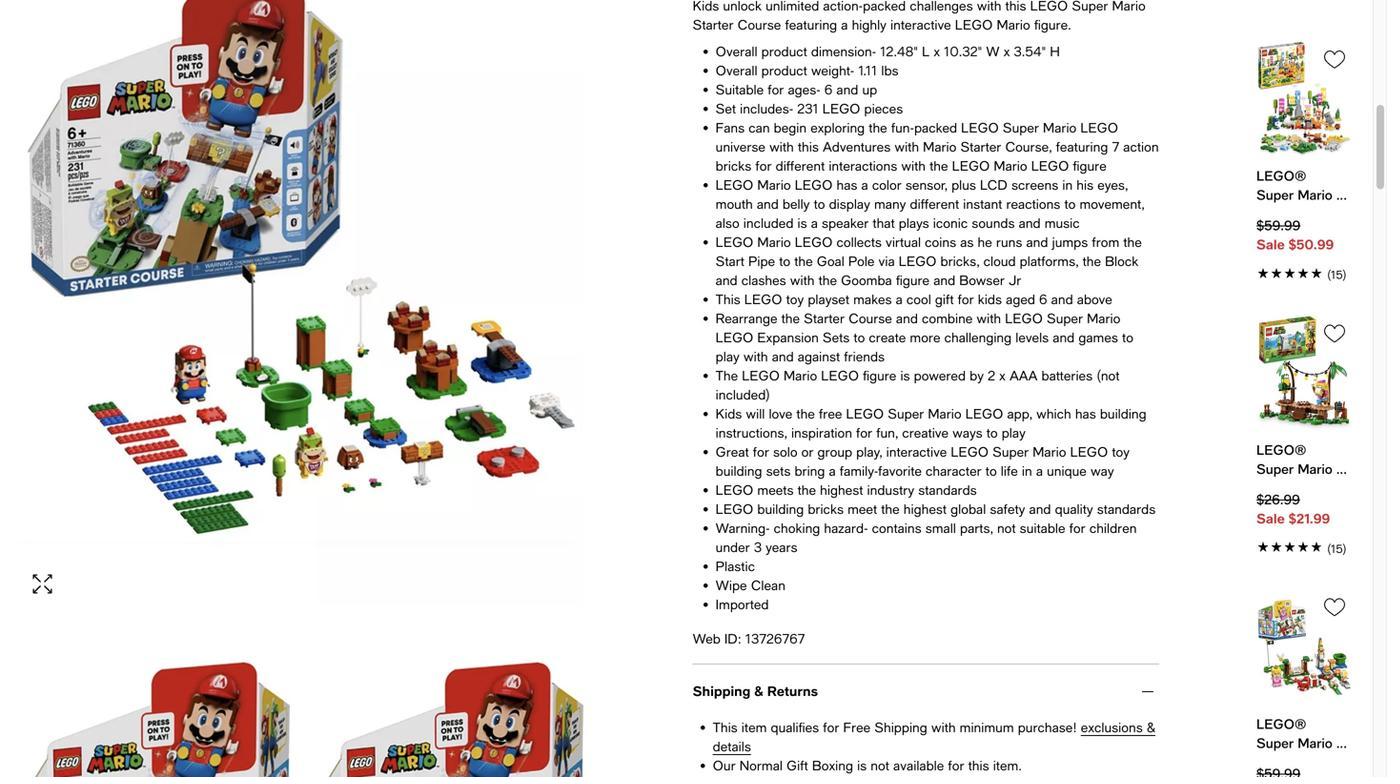 Task type: vqa. For each thing, say whether or not it's contained in the screenshot.
GREAT
yes



Task type: locate. For each thing, give the bounding box(es) containing it.
kids down included)
[[716, 406, 742, 422]]

course down unlock
[[738, 17, 781, 32]]

super inside kids unlock unlimited action-packed challenges with this lego super mario starter course featuring a highly interactive lego mario figure.
[[1072, 0, 1109, 13]]

0 vertical spatial packed
[[863, 0, 906, 13]]

starter up "lcd"
[[961, 139, 1002, 155]]

(not
[[1097, 368, 1120, 383]]

0 vertical spatial this
[[716, 291, 741, 307]]

kids left unlock
[[693, 0, 719, 13]]

2 lego® from the top
[[1257, 442, 1307, 458]]

up
[[863, 82, 878, 97]]

0 vertical spatial overall
[[716, 43, 758, 59]]

bring
[[795, 463, 825, 479]]

lego up plus
[[952, 158, 990, 174]]

virtual
[[886, 234, 921, 250]]

web
[[693, 631, 721, 647]]

sale down $26.99
[[1257, 511, 1285, 527]]

(15) inside 5 out of 5 rating with 15 reviews image
[[1328, 268, 1347, 282]]

lego up included)
[[742, 368, 780, 383]]

lego® link for $26.99
[[1257, 441, 1354, 479]]

2 vertical spatial building
[[758, 501, 804, 517]]

& left returns
[[755, 683, 764, 699]]

not down safety
[[998, 520, 1016, 536]]

0 vertical spatial building
[[1100, 406, 1147, 422]]

1 sale from the top
[[1257, 237, 1285, 252]]

interactive inside kids unlock unlimited action-packed challenges with this lego super mario starter course featuring a highly interactive lego mario figure.
[[891, 17, 951, 32]]

0 horizontal spatial bricks
[[716, 158, 752, 174]]

lego® link for $59.99
[[1257, 167, 1354, 205]]

weight-
[[811, 62, 855, 78]]

under
[[716, 539, 750, 555]]

display
[[829, 196, 871, 212]]

0 vertical spatial course
[[738, 17, 781, 32]]

to right pipe
[[779, 253, 791, 269]]

a down action-
[[841, 17, 848, 32]]

ages-
[[788, 82, 821, 97]]

above
[[1077, 291, 1113, 307]]

this inside overall product dimension- 12.48" l x 10.32" w x 3.54" h overall product weight- 1.11 lbs suitable for ages- 6 and up set includes- 231 lego pieces fans can begin exploring the fun-packed lego super mario lego universe with this adventures with mario starter course, featuring 7 action bricks for different interactions with the lego mario lego figure lego mario lego has a color sensor, plus lcd screens in his eyes, mouth and belly to display many different instant reactions to movement, also included is a speaker that plays iconic sounds and music lego mario lego collects virtual coins as he runs and jumps from the start pipe to the goal pole via lego bricks, cloud platforms, the block and clashes with the goomba figure and bowser jr this lego toy playset makes a cool gift for kids aged 6 and above rearrange the starter course and combine with lego super mario lego expansion sets to create more challenging levels and games to play with and against friends the lego mario lego figure is powered by 2 x aaa batteries (not included) kids will love the free lego super mario lego app, which has building instructions, inspiration for fun, creative ways to play great for solo or group play, interactive lego super mario lego toy building sets bring a family-favorite character to life in a unique way lego meets the highest industry standards lego building bricks meet the highest global safety and quality standards warning- choking hazard- contains small parts, not suitable for children under 3 years plastic wipe clean imported
[[716, 291, 741, 307]]

course inside overall product dimension- 12.48" l x 10.32" w x 3.54" h overall product weight- 1.11 lbs suitable for ages- 6 and up set includes- 231 lego pieces fans can begin exploring the fun-packed lego super mario lego universe with this adventures with mario starter course, featuring 7 action bricks for different interactions with the lego mario lego figure lego mario lego has a color sensor, plus lcd screens in his eyes, mouth and belly to display many different instant reactions to movement, also included is a speaker that plays iconic sounds and music lego mario lego collects virtual coins as he runs and jumps from the start pipe to the goal pole via lego bricks, cloud platforms, the block and clashes with the goomba figure and bowser jr this lego toy playset makes a cool gift for kids aged 6 and above rearrange the starter course and combine with lego super mario lego expansion sets to create more challenging levels and games to play with and against friends the lego mario lego figure is powered by 2 x aaa batteries (not included) kids will love the free lego super mario lego app, which has building instructions, inspiration for fun, creative ways to play great for solo or group play, interactive lego super mario lego toy building sets bring a family-favorite character to life in a unique way lego meets the highest industry standards lego building bricks meet the highest global safety and quality standards warning- choking hazard- contains small parts, not suitable for children under 3 years plastic wipe clean imported
[[849, 310, 893, 326]]

figure up cool
[[896, 272, 930, 288]]

0 vertical spatial &
[[755, 683, 764, 699]]

0 horizontal spatial not
[[871, 758, 890, 773]]

lego down great
[[716, 482, 754, 498]]

a left cool
[[896, 291, 903, 307]]

1 lego® from the top
[[1257, 168, 1307, 184]]

1 overall from the top
[[716, 43, 758, 59]]

2 vertical spatial starter
[[804, 310, 845, 326]]

lego up way
[[1071, 444, 1108, 460]]

0 vertical spatial in
[[1063, 177, 1073, 193]]

different down the sensor,
[[910, 196, 960, 212]]

goomba
[[841, 272, 892, 288]]

1 horizontal spatial has
[[1076, 406, 1097, 422]]

0 vertical spatial interactive
[[891, 17, 951, 32]]

1 vertical spatial overall
[[716, 62, 758, 78]]

lego up 'warning-'
[[716, 501, 754, 517]]

shipping
[[693, 683, 751, 699], [875, 720, 928, 735]]

interactive down creative
[[887, 444, 947, 460]]

1 horizontal spatial is
[[857, 758, 867, 773]]

& for shipping
[[755, 683, 764, 699]]

lego up ways
[[966, 406, 1004, 422]]

different
[[776, 158, 825, 174], [910, 196, 960, 212]]

not
[[998, 520, 1016, 536], [871, 758, 890, 773]]

1 vertical spatial starter
[[961, 139, 1002, 155]]

0 horizontal spatial featuring
[[785, 17, 838, 32]]

1 vertical spatial bricks
[[808, 501, 844, 517]]

1 horizontal spatial this
[[969, 758, 990, 773]]

highest up "small"
[[904, 501, 947, 517]]

0 vertical spatial standards
[[919, 482, 977, 498]]

1 vertical spatial toy
[[1112, 444, 1130, 460]]

challenges
[[910, 0, 973, 13]]

more
[[910, 330, 941, 345]]

packed up highly
[[863, 0, 906, 13]]

for up includes-
[[768, 82, 784, 97]]

interactive up l
[[891, 17, 951, 32]]

is left 'powered'
[[901, 368, 910, 383]]

2 horizontal spatial is
[[901, 368, 910, 383]]

lbs
[[882, 62, 899, 78]]

1 vertical spatial standards
[[1097, 501, 1156, 517]]

lego® - image
[[19, 0, 584, 606], [19, 631, 290, 777], [313, 631, 584, 777]]

lego up the 'belly'
[[795, 177, 833, 193]]

and
[[837, 82, 859, 97], [757, 196, 779, 212], [1019, 215, 1041, 231], [1027, 234, 1049, 250], [716, 272, 738, 288], [934, 272, 956, 288], [1052, 291, 1074, 307], [896, 310, 918, 326], [1053, 330, 1075, 345], [772, 349, 794, 364], [1030, 501, 1051, 517]]

a down interactions
[[862, 177, 869, 193]]

minimum
[[960, 720, 1014, 735]]

figure down friends
[[863, 368, 897, 383]]

reactions
[[1007, 196, 1061, 212]]

2 sale from the top
[[1257, 511, 1285, 527]]

play up the
[[716, 349, 740, 364]]

0 vertical spatial kids
[[693, 0, 719, 13]]

this up rearrange at right top
[[716, 291, 741, 307]]

the down bring
[[798, 482, 816, 498]]

meet
[[848, 501, 878, 517]]

lego® for $26.99
[[1257, 442, 1307, 458]]

1 product from the top
[[762, 43, 808, 59]]

6 down the weight-
[[825, 82, 833, 97]]

1 vertical spatial lego®
[[1257, 442, 1307, 458]]

starter down unlock
[[693, 17, 734, 32]]

1 horizontal spatial starter
[[804, 310, 845, 326]]

0 horizontal spatial has
[[837, 177, 858, 193]]

standards up children
[[1097, 501, 1156, 517]]

kids
[[693, 0, 719, 13], [716, 406, 742, 422]]

1 vertical spatial packed
[[915, 120, 958, 135]]

1 vertical spatial featuring
[[1056, 139, 1109, 155]]

via
[[879, 253, 895, 269]]

2 vertical spatial lego® link
[[1257, 715, 1354, 753]]

course
[[738, 17, 781, 32], [849, 310, 893, 326]]

bricks down universe
[[716, 158, 752, 174]]

play
[[716, 349, 740, 364], [1002, 425, 1026, 441]]

lego up "lcd"
[[961, 120, 999, 135]]

packed up the sensor,
[[915, 120, 958, 135]]

0 horizontal spatial starter
[[693, 17, 734, 32]]

for right 'gift'
[[958, 291, 974, 307]]

shipping up item
[[693, 683, 751, 699]]

0 vertical spatial highest
[[820, 482, 864, 498]]

0 vertical spatial bricks
[[716, 158, 752, 174]]

playset
[[808, 291, 850, 307]]

instant
[[963, 196, 1003, 212]]

1 horizontal spatial bricks
[[808, 501, 844, 517]]

kids inside kids unlock unlimited action-packed challenges with this lego super mario starter course featuring a highly interactive lego mario figure.
[[693, 0, 719, 13]]

& inside dropdown button
[[755, 683, 764, 699]]

7
[[1112, 139, 1120, 155]]

interactive
[[891, 17, 951, 32], [887, 444, 947, 460]]

1 vertical spatial (15)
[[1328, 542, 1347, 556]]

2 vertical spatial lego®
[[1257, 716, 1307, 732]]

to right the 'belly'
[[814, 196, 825, 212]]

1 horizontal spatial packed
[[915, 120, 958, 135]]

1 horizontal spatial 6
[[1040, 291, 1048, 307]]

this inside kids unlock unlimited action-packed challenges with this lego super mario starter course featuring a highly interactive lego mario figure.
[[1006, 0, 1027, 13]]

sale down $59.99
[[1257, 237, 1285, 252]]

the
[[716, 368, 738, 383]]

& for exclusions
[[1147, 720, 1156, 735]]

to right ways
[[987, 425, 998, 441]]

1 horizontal spatial shipping
[[875, 720, 928, 735]]

set
[[716, 101, 736, 116]]

highest down family-
[[820, 482, 864, 498]]

with up the sensor,
[[902, 158, 926, 174]]

this up 3.54"
[[1006, 0, 1027, 13]]

highly
[[852, 17, 887, 32]]

exclusions & details link
[[713, 720, 1156, 754]]

the up block
[[1124, 234, 1142, 250]]

he
[[978, 234, 993, 250]]

1 vertical spatial lego® link
[[1257, 441, 1354, 479]]

1 horizontal spatial in
[[1063, 177, 1073, 193]]

1 vertical spatial this
[[798, 139, 819, 155]]

1 vertical spatial sale
[[1257, 511, 1285, 527]]

0 horizontal spatial is
[[798, 215, 807, 231]]

lego down ways
[[951, 444, 989, 460]]

rearrange
[[716, 310, 778, 326]]

2 vertical spatial is
[[857, 758, 867, 773]]

10.32"
[[944, 43, 983, 59]]

building down great
[[716, 463, 762, 479]]

0 vertical spatial sale
[[1257, 237, 1285, 252]]

0 vertical spatial different
[[776, 158, 825, 174]]

2 horizontal spatial this
[[1006, 0, 1027, 13]]

2 overall from the top
[[716, 62, 758, 78]]

the down pieces
[[869, 120, 888, 135]]

this left item.
[[969, 758, 990, 773]]

0 vertical spatial featuring
[[785, 17, 838, 32]]

figure up the his
[[1073, 158, 1107, 174]]

l
[[922, 43, 930, 59]]

1 vertical spatial &
[[1147, 720, 1156, 735]]

to up music
[[1065, 196, 1076, 212]]

0 vertical spatial 6
[[825, 82, 833, 97]]

0 vertical spatial lego® link
[[1257, 167, 1354, 205]]

super mario adventures with peach starter course 71403 building set, 354 pieces image
[[1257, 588, 1354, 707]]

1 (15) from the top
[[1328, 268, 1347, 282]]

0 horizontal spatial this
[[798, 139, 819, 155]]

shipping & returns
[[693, 683, 818, 699]]

with down 'shipping & returns' dropdown button
[[932, 720, 956, 735]]

(15)
[[1328, 268, 1347, 282], [1328, 542, 1347, 556]]

belly
[[783, 196, 810, 212]]

packed inside overall product dimension- 12.48" l x 10.32" w x 3.54" h overall product weight- 1.11 lbs suitable for ages- 6 and up set includes- 231 lego pieces fans can begin exploring the fun-packed lego super mario lego universe with this adventures with mario starter course, featuring 7 action bricks for different interactions with the lego mario lego figure lego mario lego has a color sensor, plus lcd screens in his eyes, mouth and belly to display many different instant reactions to movement, also included is a speaker that plays iconic sounds and music lego mario lego collects virtual coins as he runs and jumps from the start pipe to the goal pole via lego bricks, cloud platforms, the block and clashes with the goomba figure and bowser jr this lego toy playset makes a cool gift for kids aged 6 and above rearrange the starter course and combine with lego super mario lego expansion sets to create more challenging levels and games to play with and against friends the lego mario lego figure is powered by 2 x aaa batteries (not included) kids will love the free lego super mario lego app, which has building instructions, inspiration for fun, creative ways to play great for solo or group play, interactive lego super mario lego toy building sets bring a family-favorite character to life in a unique way lego meets the highest industry standards lego building bricks meet the highest global safety and quality standards warning- choking hazard- contains small parts, not suitable for children under 3 years plastic wipe clean imported
[[915, 120, 958, 135]]

with down kids
[[977, 310, 1002, 326]]

great
[[716, 444, 749, 460]]

2 horizontal spatial starter
[[961, 139, 1002, 155]]

and right levels
[[1053, 330, 1075, 345]]

in
[[1063, 177, 1073, 193], [1022, 463, 1033, 479]]

is down the 'belly'
[[798, 215, 807, 231]]

0 vertical spatial lego®
[[1257, 168, 1307, 184]]

(15) inside 4.6667 out of 5 rating with 15 reviews image
[[1328, 542, 1347, 556]]

or
[[802, 444, 814, 460]]

starter
[[693, 17, 734, 32], [961, 139, 1002, 155], [804, 310, 845, 326]]

0 vertical spatial this
[[1006, 0, 1027, 13]]

1 vertical spatial kids
[[716, 406, 742, 422]]

challenging
[[945, 330, 1012, 345]]

and left above at the top right of page
[[1052, 291, 1074, 307]]

lego® link down super mario adventures with peach starter course 71403 building set, 354 pieces image
[[1257, 715, 1354, 753]]

lego down aged
[[1005, 310, 1043, 326]]

contains
[[872, 520, 922, 536]]

0 vertical spatial starter
[[693, 17, 734, 32]]

course down makes
[[849, 310, 893, 326]]

1 horizontal spatial play
[[1002, 425, 1026, 441]]

1 horizontal spatial &
[[1147, 720, 1156, 735]]

play down the app,
[[1002, 425, 1026, 441]]

$59.99
[[1257, 218, 1301, 233]]

overall product dimension- 12.48" l x 10.32" w x 3.54" h overall product weight- 1.11 lbs suitable for ages- 6 and up set includes- 231 lego pieces fans can begin exploring the fun-packed lego super mario lego universe with this adventures with mario starter course, featuring 7 action bricks for different interactions with the lego mario lego figure lego mario lego has a color sensor, plus lcd screens in his eyes, mouth and belly to display many different instant reactions to movement, also included is a speaker that plays iconic sounds and music lego mario lego collects virtual coins as he runs and jumps from the start pipe to the goal pole via lego bricks, cloud platforms, the block and clashes with the goomba figure and bowser jr this lego toy playset makes a cool gift for kids aged 6 and above rearrange the starter course and combine with lego super mario lego expansion sets to create more challenging levels and games to play with and against friends the lego mario lego figure is powered by 2 x aaa batteries (not included) kids will love the free lego super mario lego app, which has building instructions, inspiration for fun, creative ways to play great for solo or group play, interactive lego super mario lego toy building sets bring a family-favorite character to life in a unique way lego meets the highest industry standards lego building bricks meet the highest global safety and quality standards warning- choking hazard- contains small parts, not suitable for children under 3 years plastic wipe clean imported
[[716, 43, 1159, 612]]

lego up screens
[[1032, 158, 1069, 174]]

0 vertical spatial shipping
[[693, 683, 751, 699]]

overall
[[716, 43, 758, 59], [716, 62, 758, 78]]

different up the 'belly'
[[776, 158, 825, 174]]

this
[[716, 291, 741, 307], [713, 720, 738, 735]]

dimension-
[[811, 43, 877, 59]]

not inside overall product dimension- 12.48" l x 10.32" w x 3.54" h overall product weight- 1.11 lbs suitable for ages- 6 and up set includes- 231 lego pieces fans can begin exploring the fun-packed lego super mario lego universe with this adventures with mario starter course, featuring 7 action bricks for different interactions with the lego mario lego figure lego mario lego has a color sensor, plus lcd screens in his eyes, mouth and belly to display many different instant reactions to movement, also included is a speaker that plays iconic sounds and music lego mario lego collects virtual coins as he runs and jumps from the start pipe to the goal pole via lego bricks, cloud platforms, the block and clashes with the goomba figure and bowser jr this lego toy playset makes a cool gift for kids aged 6 and above rearrange the starter course and combine with lego super mario lego expansion sets to create more challenging levels and games to play with and against friends the lego mario lego figure is powered by 2 x aaa batteries (not included) kids will love the free lego super mario lego app, which has building instructions, inspiration for fun, creative ways to play great for solo or group play, interactive lego super mario lego toy building sets bring a family-favorite character to life in a unique way lego meets the highest industry standards lego building bricks meet the highest global safety and quality standards warning- choking hazard- contains small parts, not suitable for children under 3 years plastic wipe clean imported
[[998, 520, 1016, 536]]

standards
[[919, 482, 977, 498], [1097, 501, 1156, 517]]

lego® down super mario adventures with peach starter course 71403 building set, 354 pieces image
[[1257, 716, 1307, 732]]

family-
[[840, 463, 879, 479]]

1 horizontal spatial not
[[998, 520, 1016, 536]]

and down expansion
[[772, 349, 794, 364]]

1 vertical spatial product
[[762, 62, 808, 78]]

1 vertical spatial course
[[849, 310, 893, 326]]

featuring down unlimited
[[785, 17, 838, 32]]

building
[[1100, 406, 1147, 422], [716, 463, 762, 479], [758, 501, 804, 517]]

parts,
[[960, 520, 994, 536]]

0 horizontal spatial packed
[[863, 0, 906, 13]]

for
[[768, 82, 784, 97], [756, 158, 772, 174], [958, 291, 974, 307], [856, 425, 873, 441], [753, 444, 770, 460], [1070, 520, 1086, 536], [823, 720, 840, 735], [948, 758, 965, 773]]

by
[[970, 368, 984, 383]]

unique
[[1047, 463, 1087, 479]]

0 horizontal spatial &
[[755, 683, 764, 699]]

pipe
[[749, 253, 775, 269]]

powered
[[914, 368, 966, 383]]

starter down playset
[[804, 310, 845, 326]]

0 vertical spatial not
[[998, 520, 1016, 536]]

to up friends
[[854, 330, 865, 345]]

0 horizontal spatial highest
[[820, 482, 864, 498]]

mouth
[[716, 196, 753, 212]]

has right which
[[1076, 406, 1097, 422]]

6 right aged
[[1040, 291, 1048, 307]]

warning-
[[716, 520, 770, 536]]

kids
[[978, 291, 1002, 307]]

0 vertical spatial has
[[837, 177, 858, 193]]

in right life at the right
[[1022, 463, 1033, 479]]

universe
[[716, 139, 766, 155]]

sale inside $59.99 sale $50.99
[[1257, 237, 1285, 252]]

1 horizontal spatial different
[[910, 196, 960, 212]]

1 vertical spatial 6
[[1040, 291, 1048, 307]]

packed
[[863, 0, 906, 13], [915, 120, 958, 135]]

lcd
[[980, 177, 1008, 193]]

to right games
[[1123, 330, 1134, 345]]

to
[[814, 196, 825, 212], [1065, 196, 1076, 212], [779, 253, 791, 269], [854, 330, 865, 345], [1123, 330, 1134, 345], [987, 425, 998, 441], [986, 463, 997, 479]]

(15) for $50.99
[[1328, 268, 1347, 282]]

unlimited
[[766, 0, 820, 13]]

this up details
[[713, 720, 738, 735]]

action
[[1124, 139, 1159, 155]]

sale inside $26.99 sale $21.99
[[1257, 511, 1285, 527]]

and up suitable
[[1030, 501, 1051, 517]]

3 lego® link from the top
[[1257, 715, 1354, 753]]

sale for $26.99 sale $21.99
[[1257, 511, 1285, 527]]

toy left playset
[[786, 291, 804, 307]]

has up display
[[837, 177, 858, 193]]

with down fun-
[[895, 139, 919, 155]]

lego® up $26.99
[[1257, 442, 1307, 458]]

0 horizontal spatial course
[[738, 17, 781, 32]]

music
[[1045, 215, 1080, 231]]

shipping inside dropdown button
[[693, 683, 751, 699]]

1 lego® link from the top
[[1257, 167, 1354, 205]]

the down from
[[1083, 253, 1102, 269]]

speaker
[[822, 215, 869, 231]]

2 (15) from the top
[[1328, 542, 1347, 556]]

2 lego® link from the top
[[1257, 441, 1354, 479]]

featuring
[[785, 17, 838, 32], [1056, 139, 1109, 155]]

start
[[716, 253, 745, 269]]

0 horizontal spatial 6
[[825, 82, 833, 97]]

0 vertical spatial product
[[762, 43, 808, 59]]

1 horizontal spatial highest
[[904, 501, 947, 517]]

0 horizontal spatial shipping
[[693, 683, 751, 699]]

sets
[[823, 330, 850, 345]]

1 horizontal spatial course
[[849, 310, 893, 326]]

1 vertical spatial in
[[1022, 463, 1033, 479]]

bricks
[[716, 158, 752, 174], [808, 501, 844, 517]]

4.6667 out of 5 rating with 15 reviews image
[[1257, 536, 1354, 558]]

& inside exclusions & details
[[1147, 720, 1156, 735]]

shipping up available
[[875, 720, 928, 735]]

packed inside kids unlock unlimited action-packed challenges with this lego super mario starter course featuring a highly interactive lego mario figure.
[[863, 0, 906, 13]]

featuring left 7
[[1056, 139, 1109, 155]]

0 horizontal spatial in
[[1022, 463, 1033, 479]]

0 vertical spatial (15)
[[1328, 268, 1347, 282]]

product
[[762, 43, 808, 59], [762, 62, 808, 78]]

lego® link up $26.99
[[1257, 441, 1354, 479]]

with up the w
[[977, 0, 1002, 13]]

1 vertical spatial interactive
[[887, 444, 947, 460]]



Task type: describe. For each thing, give the bounding box(es) containing it.
2 product from the top
[[762, 62, 808, 78]]

clean
[[751, 577, 786, 593]]

adventures
[[823, 139, 891, 155]]

1 vertical spatial this
[[713, 720, 738, 735]]

for down quality
[[1070, 520, 1086, 536]]

super mario creativity toolbox maker set 71418 building set, 588 pieces image
[[1257, 40, 1354, 159]]

lego up figure.
[[1031, 0, 1068, 13]]

screens
[[1012, 177, 1059, 193]]

love
[[769, 406, 793, 422]]

with inside kids unlock unlimited action-packed challenges with this lego super mario starter course featuring a highly interactive lego mario figure.
[[977, 0, 1002, 13]]

pole
[[849, 253, 875, 269]]

0 horizontal spatial play
[[716, 349, 740, 364]]

3 lego® from the top
[[1257, 716, 1307, 732]]

kids unlock unlimited action-packed challenges with this lego super mario starter course featuring a highly interactive lego mario figure.
[[693, 0, 1146, 32]]

starter inside kids unlock unlimited action-packed challenges with this lego super mario starter course featuring a highly interactive lego mario figure.
[[693, 17, 734, 32]]

(15) for $21.99
[[1328, 542, 1347, 556]]

plus
[[952, 177, 977, 193]]

lego up "fun,"
[[846, 406, 884, 422]]

1 vertical spatial figure
[[896, 272, 930, 288]]

a inside kids unlock unlimited action-packed challenges with this lego super mario starter course featuring a highly interactive lego mario figure.
[[841, 17, 848, 32]]

lego down virtual
[[899, 253, 937, 269]]

course,
[[1006, 139, 1052, 155]]

from
[[1092, 234, 1120, 250]]

jr
[[1009, 272, 1022, 288]]

for down exclusions & details link
[[948, 758, 965, 773]]

unlock
[[723, 0, 762, 13]]

color
[[872, 177, 902, 193]]

super mario dixie kong's jungle jam expansion set 71421 building set, 174 pieces image
[[1257, 314, 1354, 433]]

lego up 7
[[1081, 120, 1119, 135]]

3
[[754, 539, 762, 555]]

choking
[[774, 520, 820, 536]]

also
[[716, 215, 740, 231]]

combine
[[922, 310, 973, 326]]

$50.99
[[1289, 237, 1335, 252]]

and down start
[[716, 272, 738, 288]]

$59.99 sale $50.99
[[1257, 218, 1335, 252]]

x right 2
[[1000, 368, 1006, 383]]

boxing
[[812, 758, 854, 773]]

5 out of 5 rating with 15 reviews image
[[1257, 262, 1354, 284]]

for down the 'instructions,'
[[753, 444, 770, 460]]

and up 'gift'
[[934, 272, 956, 288]]

hazard-
[[824, 520, 868, 536]]

1 vertical spatial not
[[871, 758, 890, 773]]

$26.99
[[1257, 492, 1301, 507]]

children
[[1090, 520, 1137, 536]]

1 vertical spatial different
[[910, 196, 960, 212]]

interactive inside overall product dimension- 12.48" l x 10.32" w x 3.54" h overall product weight- 1.11 lbs suitable for ages- 6 and up set includes- 231 lego pieces fans can begin exploring the fun-packed lego super mario lego universe with this adventures with mario starter course, featuring 7 action bricks for different interactions with the lego mario lego figure lego mario lego has a color sensor, plus lcd screens in his eyes, mouth and belly to display many different instant reactions to movement, also included is a speaker that plays iconic sounds and music lego mario lego collects virtual coins as he runs and jumps from the start pipe to the goal pole via lego bricks, cloud platforms, the block and clashes with the goomba figure and bowser jr this lego toy playset makes a cool gift for kids aged 6 and above rearrange the starter course and combine with lego super mario lego expansion sets to create more challenging levels and games to play with and against friends the lego mario lego figure is powered by 2 x aaa batteries (not included) kids will love the free lego super mario lego app, which has building instructions, inspiration for fun, creative ways to play great for solo or group play, interactive lego super mario lego toy building sets bring a family-favorite character to life in a unique way lego meets the highest industry standards lego building bricks meet the highest global safety and quality standards warning- choking hazard- contains small parts, not suitable for children under 3 years plastic wipe clean imported
[[887, 444, 947, 460]]

suitable
[[716, 82, 764, 97]]

for left free
[[823, 720, 840, 735]]

makes
[[854, 291, 892, 307]]

0 horizontal spatial different
[[776, 158, 825, 174]]

batteries
[[1042, 368, 1093, 383]]

global
[[951, 501, 986, 517]]

and up platforms,
[[1027, 234, 1049, 250]]

kids inside overall product dimension- 12.48" l x 10.32" w x 3.54" h overall product weight- 1.11 lbs suitable for ages- 6 and up set includes- 231 lego pieces fans can begin exploring the fun-packed lego super mario lego universe with this adventures with mario starter course, featuring 7 action bricks for different interactions with the lego mario lego figure lego mario lego has a color sensor, plus lcd screens in his eyes, mouth and belly to display many different instant reactions to movement, also included is a speaker that plays iconic sounds and music lego mario lego collects virtual coins as he runs and jumps from the start pipe to the goal pole via lego bricks, cloud platforms, the block and clashes with the goomba figure and bowser jr this lego toy playset makes a cool gift for kids aged 6 and above rearrange the starter course and combine with lego super mario lego expansion sets to create more challenging levels and games to play with and against friends the lego mario lego figure is powered by 2 x aaa batteries (not included) kids will love the free lego super mario lego app, which has building instructions, inspiration for fun, creative ways to play great for solo or group play, interactive lego super mario lego toy building sets bring a family-favorite character to life in a unique way lego meets the highest industry standards lego building bricks meet the highest global safety and quality standards warning- choking hazard- contains small parts, not suitable for children under 3 years plastic wipe clean imported
[[716, 406, 742, 422]]

sensor,
[[906, 177, 948, 193]]

to left life at the right
[[986, 463, 997, 479]]

imported
[[716, 597, 769, 612]]

$21.99
[[1289, 511, 1331, 527]]

item
[[742, 720, 767, 735]]

lego down rearrange at right top
[[716, 330, 754, 345]]

favorite
[[879, 463, 922, 479]]

ways
[[953, 425, 983, 441]]

lego up goal
[[795, 234, 833, 250]]

begin
[[774, 120, 807, 135]]

creative
[[903, 425, 949, 441]]

a left speaker
[[811, 215, 818, 231]]

play,
[[857, 444, 883, 460]]

lego down against
[[821, 368, 859, 383]]

exclusions & details
[[713, 720, 1156, 754]]

interactions
[[829, 158, 898, 174]]

qualifies
[[771, 720, 819, 735]]

with down expansion
[[744, 349, 768, 364]]

h
[[1050, 43, 1060, 59]]

0 vertical spatial is
[[798, 215, 807, 231]]

eyes,
[[1098, 177, 1129, 193]]

1 vertical spatial shipping
[[875, 720, 928, 735]]

2 vertical spatial this
[[969, 758, 990, 773]]

quality
[[1055, 501, 1094, 517]]

lego up mouth at the right top of page
[[716, 177, 754, 193]]

years
[[766, 539, 798, 555]]

games
[[1079, 330, 1119, 345]]

with down begin
[[770, 139, 794, 155]]

pieces
[[865, 101, 903, 116]]

lego up the 10.32" at the right of page
[[955, 17, 993, 32]]

includes-
[[740, 101, 794, 116]]

cool
[[907, 291, 932, 307]]

0 horizontal spatial standards
[[919, 482, 977, 498]]

and down cool
[[896, 310, 918, 326]]

web id: 13726767
[[693, 631, 805, 647]]

featuring inside overall product dimension- 12.48" l x 10.32" w x 3.54" h overall product weight- 1.11 lbs suitable for ages- 6 and up set includes- 231 lego pieces fans can begin exploring the fun-packed lego super mario lego universe with this adventures with mario starter course, featuring 7 action bricks for different interactions with the lego mario lego figure lego mario lego has a color sensor, plus lcd screens in his eyes, mouth and belly to display many different instant reactions to movement, also included is a speaker that plays iconic sounds and music lego mario lego collects virtual coins as he runs and jumps from the start pipe to the goal pole via lego bricks, cloud platforms, the block and clashes with the goomba figure and bowser jr this lego toy playset makes a cool gift for kids aged 6 and above rearrange the starter course and combine with lego super mario lego expansion sets to create more challenging levels and games to play with and against friends the lego mario lego figure is powered by 2 x aaa batteries (not included) kids will love the free lego super mario lego app, which has building instructions, inspiration for fun, creative ways to play great for solo or group play, interactive lego super mario lego toy building sets bring a family-favorite character to life in a unique way lego meets the highest industry standards lego building bricks meet the highest global safety and quality standards warning- choking hazard- contains small parts, not suitable for children under 3 years plastic wipe clean imported
[[1056, 139, 1109, 155]]

and up included
[[757, 196, 779, 212]]

item.
[[993, 758, 1022, 773]]

the left goal
[[795, 253, 813, 269]]

and down the reactions
[[1019, 215, 1041, 231]]

lego up exploring
[[823, 101, 861, 116]]

1 vertical spatial building
[[716, 463, 762, 479]]

1 horizontal spatial toy
[[1112, 444, 1130, 460]]

as
[[961, 234, 974, 250]]

normal
[[740, 758, 783, 773]]

1 vertical spatial highest
[[904, 501, 947, 517]]

wipe
[[716, 577, 747, 593]]

1 vertical spatial is
[[901, 368, 910, 383]]

expansion
[[758, 330, 819, 345]]

a left unique
[[1037, 463, 1043, 479]]

carousel element
[[1257, 10, 1354, 777]]

0 vertical spatial toy
[[786, 291, 804, 307]]

with up playset
[[790, 272, 815, 288]]

$26.99 sale $21.99
[[1257, 492, 1331, 527]]

gift
[[787, 758, 808, 773]]

the up expansion
[[782, 310, 800, 326]]

this item qualifies for free shipping with minimum purchase!
[[713, 720, 1081, 735]]

0 vertical spatial figure
[[1073, 158, 1107, 174]]

iconic
[[933, 215, 968, 231]]

against
[[798, 349, 840, 364]]

a down the group
[[829, 463, 836, 479]]

1.11
[[859, 62, 878, 78]]

coins
[[925, 234, 957, 250]]

the left free
[[797, 406, 815, 422]]

plays
[[899, 215, 930, 231]]

lego up start
[[716, 234, 754, 250]]

this inside overall product dimension- 12.48" l x 10.32" w x 3.54" h overall product weight- 1.11 lbs suitable for ages- 6 and up set includes- 231 lego pieces fans can begin exploring the fun-packed lego super mario lego universe with this adventures with mario starter course, featuring 7 action bricks for different interactions with the lego mario lego figure lego mario lego has a color sensor, plus lcd screens in his eyes, mouth and belly to display many different instant reactions to movement, also included is a speaker that plays iconic sounds and music lego mario lego collects virtual coins as he runs and jumps from the start pipe to the goal pole via lego bricks, cloud platforms, the block and clashes with the goomba figure and bowser jr this lego toy playset makes a cool gift for kids aged 6 and above rearrange the starter course and combine with lego super mario lego expansion sets to create more challenging levels and games to play with and against friends the lego mario lego figure is powered by 2 x aaa batteries (not included) kids will love the free lego super mario lego app, which has building instructions, inspiration for fun, creative ways to play great for solo or group play, interactive lego super mario lego toy building sets bring a family-favorite character to life in a unique way lego meets the highest industry standards lego building bricks meet the highest global safety and quality standards warning- choking hazard- contains small parts, not suitable for children under 3 years plastic wipe clean imported
[[798, 139, 819, 155]]

featuring inside kids unlock unlimited action-packed challenges with this lego super mario starter course featuring a highly interactive lego mario figure.
[[785, 17, 838, 32]]

for down universe
[[756, 158, 772, 174]]

our normal gift boxing is not available for this item.
[[713, 758, 1022, 773]]

full screen image
[[31, 573, 54, 596]]

course inside kids unlock unlimited action-packed challenges with this lego super mario starter course featuring a highly interactive lego mario figure.
[[738, 17, 781, 32]]

lego® for $59.99
[[1257, 168, 1307, 184]]

1 vertical spatial play
[[1002, 425, 1026, 441]]

1 vertical spatial has
[[1076, 406, 1097, 422]]

2 vertical spatial figure
[[863, 368, 897, 383]]

sets
[[766, 463, 791, 479]]

included
[[744, 215, 794, 231]]

the down industry
[[881, 501, 900, 517]]

sounds
[[972, 215, 1015, 231]]

figure.
[[1035, 17, 1072, 32]]

lego down clashes
[[745, 291, 782, 307]]

instructions,
[[716, 425, 788, 441]]

sale for $59.99 sale $50.99
[[1257, 237, 1285, 252]]

clashes
[[742, 272, 787, 288]]

x right the w
[[1004, 43, 1010, 59]]

purchase!
[[1018, 720, 1077, 735]]

action-
[[823, 0, 863, 13]]

and left up
[[837, 82, 859, 97]]

the up the sensor,
[[930, 158, 949, 174]]

group
[[818, 444, 853, 460]]

create
[[869, 330, 906, 345]]

safety
[[990, 501, 1026, 517]]

1 horizontal spatial standards
[[1097, 501, 1156, 517]]

for up play,
[[856, 425, 873, 441]]

x right l
[[934, 43, 940, 59]]

gift
[[936, 291, 954, 307]]

the up playset
[[819, 272, 837, 288]]

fans
[[716, 120, 745, 135]]



